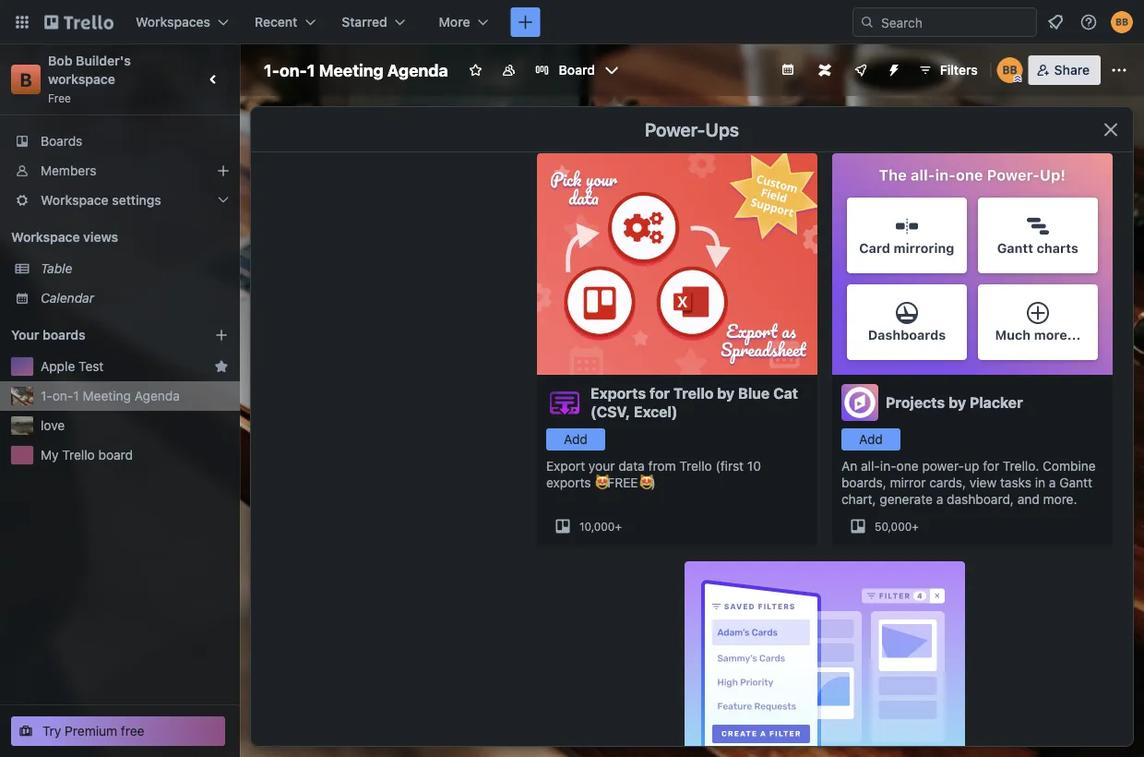Task type: vqa. For each thing, say whether or not it's contained in the screenshot.
Your boards with 8 items ELEMENT
no



Task type: locate. For each thing, give the bounding box(es) containing it.
trello
[[674, 385, 714, 402], [62, 447, 95, 463], [680, 458, 713, 474]]

1 vertical spatial workspace
[[11, 229, 80, 245]]

0 vertical spatial agenda
[[388, 60, 448, 80]]

1 add from the left
[[564, 432, 588, 447]]

members
[[41, 163, 96, 178]]

agenda up love link
[[135, 388, 180, 403]]

0 horizontal spatial 1-on-1 meeting agenda
[[41, 388, 180, 403]]

Board name text field
[[255, 55, 458, 85]]

1- down recent
[[264, 60, 280, 80]]

1 horizontal spatial 1-
[[264, 60, 280, 80]]

and
[[1018, 492, 1040, 507]]

add button up export
[[547, 428, 606, 451]]

trello right from on the bottom right
[[680, 458, 713, 474]]

bob
[[48, 53, 72, 68]]

starred
[[342, 14, 387, 30]]

starred button
[[331, 7, 417, 37]]

calendar power-up image
[[781, 62, 796, 77]]

power-
[[645, 118, 706, 140]]

cards,
[[930, 475, 967, 490]]

b link
[[11, 65, 41, 94]]

1 vertical spatial for
[[983, 458, 1000, 474]]

members link
[[0, 156, 240, 186]]

workspace visible image
[[502, 63, 517, 78]]

more
[[439, 14, 470, 30]]

0 horizontal spatial by
[[718, 385, 735, 402]]

0 vertical spatial 1
[[307, 60, 315, 80]]

bob builder (bobbuilder40) image
[[1112, 11, 1134, 33], [998, 57, 1024, 83]]

all-
[[861, 458, 881, 474]]

0 horizontal spatial bob builder (bobbuilder40) image
[[998, 57, 1024, 83]]

0 horizontal spatial 1
[[73, 388, 79, 403]]

50,000 +
[[875, 520, 919, 533]]

1 horizontal spatial add
[[860, 432, 883, 447]]

0 vertical spatial 1-
[[264, 60, 280, 80]]

your
[[589, 458, 615, 474]]

0 horizontal spatial add
[[564, 432, 588, 447]]

filters button
[[913, 55, 984, 85]]

1 horizontal spatial bob builder (bobbuilder40) image
[[1112, 11, 1134, 33]]

bob builder (bobbuilder40) image right filters
[[998, 57, 1024, 83]]

workspace up table
[[11, 229, 80, 245]]

export
[[547, 458, 585, 474]]

1-on-1 meeting agenda inside text box
[[264, 60, 448, 80]]

1-on-1 meeting agenda
[[264, 60, 448, 80], [41, 388, 180, 403]]

share
[[1055, 62, 1090, 78]]

filters
[[941, 62, 978, 78]]

bob builder (bobbuilder40) image inside primary element
[[1112, 11, 1134, 33]]

power ups image
[[854, 63, 869, 78]]

exports
[[547, 475, 591, 490]]

for up excel)
[[650, 385, 670, 402]]

1 horizontal spatial 1-on-1 meeting agenda
[[264, 60, 448, 80]]

on- down recent popup button
[[280, 60, 307, 80]]

for
[[650, 385, 670, 402], [983, 458, 1000, 474]]

workspace settings button
[[0, 186, 240, 215]]

0 vertical spatial workspace
[[41, 192, 109, 208]]

trello up excel)
[[674, 385, 714, 402]]

add for exports for trello by blue cat (csv, excel)
[[564, 432, 588, 447]]

one
[[897, 458, 919, 474]]

chart,
[[842, 492, 877, 507]]

1
[[307, 60, 315, 80], [73, 388, 79, 403]]

a
[[1050, 475, 1057, 490], [937, 492, 944, 507]]

2 add button from the left
[[842, 428, 901, 451]]

add button
[[547, 428, 606, 451], [842, 428, 901, 451]]

a down cards,
[[937, 492, 944, 507]]

builder's
[[76, 53, 131, 68]]

switch to… image
[[13, 13, 31, 31]]

1 horizontal spatial by
[[949, 394, 967, 411]]

search image
[[860, 15, 875, 30]]

0 horizontal spatial agenda
[[135, 388, 180, 403]]

0 vertical spatial a
[[1050, 475, 1057, 490]]

+ for exports for trello by blue cat (csv, excel)
[[615, 520, 622, 533]]

back to home image
[[44, 7, 114, 37]]

a right in
[[1050, 475, 1057, 490]]

1 vertical spatial 1-
[[41, 388, 52, 403]]

workspace navigation collapse icon image
[[201, 66, 227, 92]]

0 vertical spatial bob builder (bobbuilder40) image
[[1112, 11, 1134, 33]]

0 horizontal spatial add button
[[547, 428, 606, 451]]

by left blue
[[718, 385, 735, 402]]

apple
[[41, 359, 75, 374]]

1 vertical spatial agenda
[[135, 388, 180, 403]]

1 horizontal spatial 1
[[307, 60, 315, 80]]

1 horizontal spatial a
[[1050, 475, 1057, 490]]

for up view
[[983, 458, 1000, 474]]

in
[[1036, 475, 1046, 490]]

boards
[[42, 327, 86, 343]]

on-
[[280, 60, 307, 80], [52, 388, 73, 403]]

trello inside exports for trello by blue cat (csv, excel)
[[674, 385, 714, 402]]

by
[[718, 385, 735, 402], [949, 394, 967, 411]]

workspace inside workspace settings dropdown button
[[41, 192, 109, 208]]

try
[[42, 723, 61, 739]]

add
[[564, 432, 588, 447], [860, 432, 883, 447]]

0 vertical spatial 1-on-1 meeting agenda
[[264, 60, 448, 80]]

1 vertical spatial on-
[[52, 388, 73, 403]]

dashboard,
[[947, 492, 1015, 507]]

workspaces
[[136, 14, 211, 30]]

add up all-
[[860, 432, 883, 447]]

add board image
[[214, 328, 229, 343]]

+ for projects by placker
[[912, 520, 919, 533]]

+ down generate
[[912, 520, 919, 533]]

add button for projects by placker
[[842, 428, 901, 451]]

1 vertical spatial a
[[937, 492, 944, 507]]

(first
[[716, 458, 744, 474]]

power-
[[923, 458, 965, 474]]

add button for exports for trello by blue cat (csv, excel)
[[547, 428, 606, 451]]

1- up love
[[41, 388, 52, 403]]

+ down 😻free😻) on the right
[[615, 520, 622, 533]]

test
[[79, 359, 104, 374]]

1 horizontal spatial for
[[983, 458, 1000, 474]]

1 horizontal spatial meeting
[[319, 60, 384, 80]]

projects by placker
[[886, 394, 1024, 411]]

open information menu image
[[1080, 13, 1099, 31]]

1 + from the left
[[615, 520, 622, 533]]

0 horizontal spatial +
[[615, 520, 622, 533]]

1-
[[264, 60, 280, 80], [41, 388, 52, 403]]

1 down apple test
[[73, 388, 79, 403]]

add up export
[[564, 432, 588, 447]]

0 notifications image
[[1045, 11, 1067, 33]]

for inside exports for trello by blue cat (csv, excel)
[[650, 385, 670, 402]]

your
[[11, 327, 39, 343]]

1 vertical spatial 1
[[73, 388, 79, 403]]

0 vertical spatial on-
[[280, 60, 307, 80]]

2 add from the left
[[860, 432, 883, 447]]

1 down recent popup button
[[307, 60, 315, 80]]

0 horizontal spatial 1-
[[41, 388, 52, 403]]

0 horizontal spatial on-
[[52, 388, 73, 403]]

1 vertical spatial bob builder (bobbuilder40) image
[[998, 57, 1024, 83]]

1 horizontal spatial +
[[912, 520, 919, 533]]

workspace for workspace views
[[11, 229, 80, 245]]

my trello board
[[41, 447, 133, 463]]

meeting down test on the left top
[[83, 388, 131, 403]]

1 add button from the left
[[547, 428, 606, 451]]

1-on-1 meeting agenda down apple test 'link'
[[41, 388, 180, 403]]

on- down apple at the left of the page
[[52, 388, 73, 403]]

0 vertical spatial meeting
[[319, 60, 384, 80]]

b
[[20, 68, 32, 90]]

exports for trello by blue cat (csv, excel)
[[591, 385, 799, 421]]

add button up all-
[[842, 428, 901, 451]]

workspace
[[41, 192, 109, 208], [11, 229, 80, 245]]

data
[[619, 458, 645, 474]]

ups
[[706, 118, 740, 140]]

+
[[615, 520, 622, 533], [912, 520, 919, 533]]

show menu image
[[1111, 61, 1129, 79]]

primary element
[[0, 0, 1145, 44]]

try premium free
[[42, 723, 145, 739]]

meeting down the starred
[[319, 60, 384, 80]]

1-on-1 meeting agenda down the starred
[[264, 60, 448, 80]]

0 vertical spatial for
[[650, 385, 670, 402]]

workspace settings
[[41, 192, 161, 208]]

add for projects by placker
[[860, 432, 883, 447]]

1 horizontal spatial on-
[[280, 60, 307, 80]]

0 horizontal spatial meeting
[[83, 388, 131, 403]]

agenda
[[388, 60, 448, 80], [135, 388, 180, 403]]

by left placker
[[949, 394, 967, 411]]

board
[[559, 62, 595, 78]]

on- inside text box
[[280, 60, 307, 80]]

1 inside text box
[[307, 60, 315, 80]]

up
[[965, 458, 980, 474]]

2 + from the left
[[912, 520, 919, 533]]

bob builder (bobbuilder40) image right open information menu icon
[[1112, 11, 1134, 33]]

1 horizontal spatial agenda
[[388, 60, 448, 80]]

0 horizontal spatial for
[[650, 385, 670, 402]]

agenda left the star or unstar board image
[[388, 60, 448, 80]]

1 vertical spatial 1-on-1 meeting agenda
[[41, 388, 180, 403]]

table
[[41, 261, 72, 276]]

1 horizontal spatial add button
[[842, 428, 901, 451]]

workspace down members
[[41, 192, 109, 208]]



Task type: describe. For each thing, give the bounding box(es) containing it.
export your data from trello (first 10 exports 😻free😻)
[[547, 458, 762, 490]]

love
[[41, 418, 65, 433]]

trello.
[[1004, 458, 1040, 474]]

more button
[[428, 7, 500, 37]]

meeting inside text box
[[319, 60, 384, 80]]

calendar link
[[41, 289, 229, 307]]

star or unstar board image
[[469, 63, 483, 78]]

blue
[[739, 385, 770, 402]]

exports
[[591, 385, 646, 402]]

more.
[[1044, 492, 1078, 507]]

10,000
[[580, 520, 615, 533]]

share button
[[1029, 55, 1101, 85]]

for inside an all-in-one power-up for trello. combine boards, mirror cards, view tasks in a gantt chart, generate a dashboard, and more.
[[983, 458, 1000, 474]]

projects
[[886, 394, 946, 411]]

premium
[[65, 723, 117, 739]]

in-
[[881, 458, 897, 474]]

an
[[842, 458, 858, 474]]

trello right my at the left of page
[[62, 447, 95, 463]]

love link
[[41, 416, 229, 435]]

trello inside the export your data from trello (first 10 exports 😻free😻)
[[680, 458, 713, 474]]

try premium free button
[[11, 716, 225, 746]]

board button
[[528, 55, 627, 85]]

board
[[98, 447, 133, 463]]

views
[[83, 229, 118, 245]]

recent
[[255, 14, 298, 30]]

workspace views
[[11, 229, 118, 245]]

1- inside text box
[[264, 60, 280, 80]]

mirror
[[891, 475, 926, 490]]

bob builder's workspace free
[[48, 53, 134, 104]]

tasks
[[1001, 475, 1032, 490]]

from
[[649, 458, 676, 474]]

automation image
[[880, 55, 905, 81]]

bob builder's workspace link
[[48, 53, 134, 87]]

generate
[[880, 492, 933, 507]]

my
[[41, 447, 59, 463]]

workspaces button
[[125, 7, 240, 37]]

calendar
[[41, 290, 94, 306]]

view
[[970, 475, 997, 490]]

agenda inside text box
[[388, 60, 448, 80]]

settings
[[112, 192, 161, 208]]

your boards with 4 items element
[[11, 324, 186, 346]]

an all-in-one power-up for trello. combine boards, mirror cards, view tasks in a gantt chart, generate a dashboard, and more.
[[842, 458, 1097, 507]]

my trello board link
[[41, 446, 229, 464]]

0 horizontal spatial a
[[937, 492, 944, 507]]

😻free😻)
[[595, 475, 656, 490]]

table link
[[41, 259, 229, 278]]

power-ups
[[645, 118, 740, 140]]

free
[[121, 723, 145, 739]]

excel)
[[634, 403, 678, 421]]

workspace for workspace settings
[[41, 192, 109, 208]]

this member is an admin of this board. image
[[1014, 75, 1023, 83]]

placker
[[970, 394, 1024, 411]]

1 vertical spatial meeting
[[83, 388, 131, 403]]

recent button
[[244, 7, 327, 37]]

10
[[748, 458, 762, 474]]

apple test
[[41, 359, 104, 374]]

your boards
[[11, 327, 86, 343]]

boards link
[[0, 126, 240, 156]]

10,000 +
[[580, 520, 622, 533]]

starred icon image
[[214, 359, 229, 374]]

(csv,
[[591, 403, 631, 421]]

workspace
[[48, 72, 115, 87]]

combine
[[1043, 458, 1097, 474]]

boards,
[[842, 475, 887, 490]]

boards
[[41, 133, 82, 149]]

gantt
[[1060, 475, 1093, 490]]

Search field
[[875, 8, 1037, 36]]

apple test link
[[41, 357, 207, 376]]

create board or workspace image
[[517, 13, 535, 31]]

free
[[48, 91, 71, 104]]

cat
[[774, 385, 799, 402]]

confluence icon image
[[819, 64, 832, 77]]

by inside exports for trello by blue cat (csv, excel)
[[718, 385, 735, 402]]

50,000
[[875, 520, 912, 533]]

1-on-1 meeting agenda link
[[41, 387, 229, 405]]



